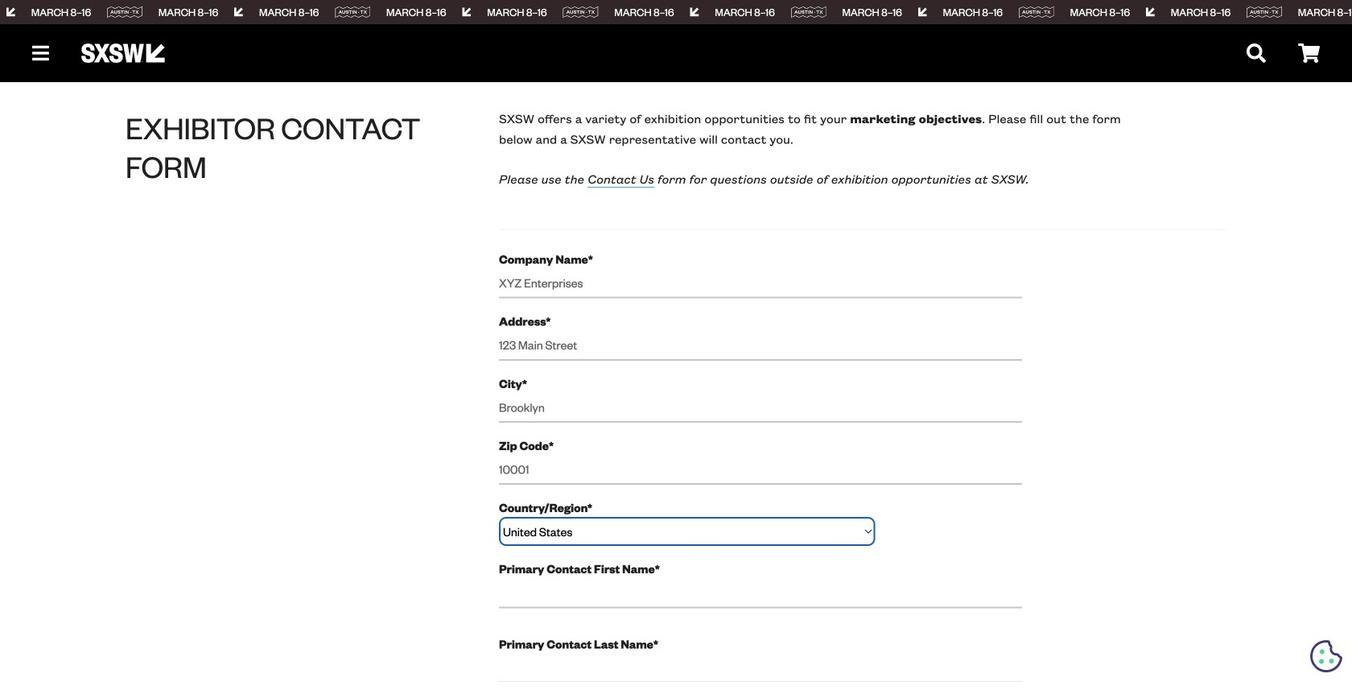 Task type: locate. For each thing, give the bounding box(es) containing it.
None text field
[[499, 393, 1023, 423], [499, 578, 1023, 608], [499, 653, 1023, 682], [499, 393, 1023, 423], [499, 578, 1023, 608], [499, 653, 1023, 682]]

toggle site navigation image
[[32, 43, 49, 63]]

None text field
[[499, 268, 1023, 298], [499, 331, 1023, 361], [499, 455, 1023, 485], [499, 268, 1023, 298], [499, 331, 1023, 361], [499, 455, 1023, 485]]

sxsw image
[[81, 43, 165, 63]]

dialog
[[0, 0, 1353, 682]]



Task type: describe. For each thing, give the bounding box(es) containing it.
cookie preferences image
[[1311, 640, 1343, 672]]

toggle site search image
[[1247, 43, 1267, 63]]



